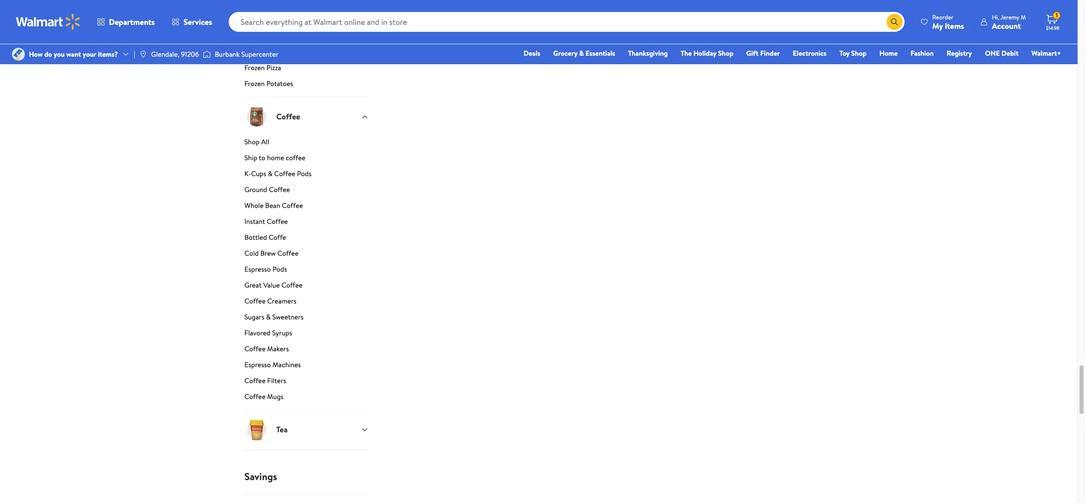 Task type: vqa. For each thing, say whether or not it's contained in the screenshot.
Brand tab
no



Task type: describe. For each thing, give the bounding box(es) containing it.
items?
[[98, 49, 118, 59]]

frozen meals
[[245, 15, 284, 25]]

k-cups & coffee pods link
[[245, 168, 369, 182]]

hi,
[[993, 13, 1000, 21]]

electronics link
[[789, 48, 832, 59]]

services button
[[163, 10, 221, 34]]

one
[[986, 48, 1001, 58]]

pizza
[[267, 62, 281, 72]]

registry link
[[943, 48, 977, 59]]

grocery
[[554, 48, 578, 58]]

cups
[[251, 168, 266, 178]]

coffee inside the whole bean coffee link
[[282, 200, 303, 210]]

glendale,
[[151, 49, 179, 59]]

syrups
[[272, 328, 292, 338]]

deals link
[[520, 48, 545, 59]]

flavored syrups
[[245, 328, 292, 338]]

great value coffee link
[[245, 280, 369, 294]]

sweetners
[[273, 312, 304, 322]]

fashion link
[[907, 48, 939, 59]]

coffee inside cold brew coffee link
[[278, 248, 299, 258]]

1 horizontal spatial shop
[[719, 48, 734, 58]]

grocery & essentials
[[554, 48, 616, 58]]

coffee filters link
[[245, 375, 369, 389]]

whole bean coffee link
[[245, 200, 369, 214]]

bottled coffe
[[245, 232, 286, 242]]

& right sugars at bottom
[[266, 312, 271, 322]]

bottled
[[245, 232, 267, 242]]

walmart+ link
[[1028, 48, 1066, 59]]

services
[[184, 16, 212, 27]]

deals
[[524, 48, 541, 58]]

glendale, 91206
[[151, 49, 199, 59]]

toy shop link
[[836, 48, 872, 59]]

coffee makers link
[[245, 344, 369, 358]]

frozen appetizers & snacks
[[245, 31, 327, 41]]

coffee filters
[[245, 375, 286, 385]]

one debit link
[[981, 48, 1024, 59]]

1 vertical spatial pods
[[273, 264, 287, 274]]

supercenter
[[242, 49, 279, 59]]

flavored
[[245, 328, 271, 338]]

reorder
[[933, 13, 954, 21]]

frozen potatoes link
[[245, 78, 369, 96]]

ground coffee link
[[245, 184, 369, 198]]

coffee inside 'coffee makers' link
[[245, 344, 266, 354]]

ship to home coffee link
[[245, 153, 369, 166]]

& inside "link"
[[314, 47, 318, 56]]

espresso pods link
[[245, 264, 369, 278]]

how do you want your items?
[[29, 49, 118, 59]]

coffee creamers link
[[245, 296, 369, 310]]

cold brew coffee
[[245, 248, 299, 258]]

frozen pizza
[[245, 62, 281, 72]]

meat,
[[267, 47, 284, 56]]

grocery & essentials link
[[549, 48, 620, 59]]

burbank
[[215, 49, 240, 59]]

coffee mugs
[[245, 391, 284, 401]]

coffee creamers
[[245, 296, 297, 306]]

frozen meat, seafood, & vegetarian
[[245, 47, 352, 56]]

mugs
[[267, 391, 284, 401]]

coffee inside coffee mugs link
[[245, 391, 266, 401]]

walmart+
[[1032, 48, 1062, 58]]

Search search field
[[229, 12, 905, 32]]

my
[[933, 20, 944, 31]]

ship to home coffee
[[245, 153, 306, 162]]

2 horizontal spatial shop
[[852, 48, 867, 58]]

gift finder
[[747, 48, 780, 58]]

machines
[[273, 360, 301, 370]]

the holiday shop link
[[677, 48, 738, 59]]

espresso machines
[[245, 360, 301, 370]]

electronics
[[793, 48, 827, 58]]

vegetarian
[[320, 47, 352, 56]]

coffee inside coffee creamers link
[[245, 296, 266, 306]]

ship
[[245, 153, 257, 162]]

coffee inside instant coffee link
[[267, 216, 288, 226]]

snacks
[[307, 31, 327, 41]]

espresso for espresso machines
[[245, 360, 271, 370]]

frozen meat, seafood, & vegetarian link
[[245, 47, 369, 60]]

$14.98
[[1047, 24, 1060, 31]]

you
[[54, 49, 65, 59]]

potatoes
[[267, 78, 293, 88]]

coffe
[[269, 232, 286, 242]]

savings
[[245, 470, 277, 483]]

home
[[267, 153, 284, 162]]

 image for how do you want your items?
[[12, 48, 25, 61]]

tea button
[[245, 409, 369, 450]]



Task type: locate. For each thing, give the bounding box(es) containing it.
instant coffee link
[[245, 216, 369, 230]]

espresso
[[245, 264, 271, 274], [245, 360, 271, 370]]

thanksgiving
[[629, 48, 668, 58]]

coffee up coffee mugs
[[245, 375, 266, 385]]

3 frozen from the top
[[245, 47, 265, 56]]

frozen potatoes
[[245, 78, 293, 88]]

fashion
[[911, 48, 934, 58]]

Walmart Site-Wide search field
[[229, 12, 905, 32]]

filters
[[267, 375, 286, 385]]

frozen left meals
[[245, 15, 265, 25]]

cold
[[245, 248, 259, 258]]

1 horizontal spatial  image
[[139, 50, 147, 58]]

creamers
[[267, 296, 297, 306]]

1 vertical spatial espresso
[[245, 360, 271, 370]]

toy shop
[[840, 48, 867, 58]]

pods up great value coffee
[[273, 264, 287, 274]]

the holiday shop
[[681, 48, 734, 58]]

0 horizontal spatial  image
[[12, 48, 25, 61]]

hi, jeremy m account
[[993, 13, 1027, 31]]

91206
[[181, 49, 199, 59]]

debit
[[1002, 48, 1019, 58]]

appetizers
[[267, 31, 299, 41]]

 image right |
[[139, 50, 147, 58]]

all
[[261, 137, 269, 147]]

shop all link
[[245, 137, 369, 151]]

coffee down home
[[274, 168, 296, 178]]

 image
[[12, 48, 25, 61], [139, 50, 147, 58]]

coffee right the bean
[[282, 200, 303, 210]]

shop right toy
[[852, 48, 867, 58]]

departments button
[[89, 10, 163, 34]]

do
[[44, 49, 52, 59]]

essentials
[[586, 48, 616, 58]]

whole bean coffee
[[245, 200, 303, 210]]

espresso inside espresso machines link
[[245, 360, 271, 370]]

coffee down k-cups & coffee pods
[[269, 184, 290, 194]]

sugars
[[245, 312, 265, 322]]

|
[[134, 49, 135, 59]]

pods down ship to home coffee link
[[297, 168, 312, 178]]

coffee inside coffee dropdown button
[[276, 111, 300, 122]]

1 frozen from the top
[[245, 15, 265, 25]]

frozen pizza link
[[245, 62, 369, 76]]

& right grocery
[[580, 48, 584, 58]]

espresso up the coffee filters
[[245, 360, 271, 370]]

ground coffee
[[245, 184, 292, 194]]

frozen inside "link"
[[245, 47, 265, 56]]

gift
[[747, 48, 759, 58]]

cold brew coffee link
[[245, 248, 369, 262]]

4 frozen from the top
[[245, 62, 265, 72]]

coffee up shop all link
[[276, 111, 300, 122]]

shop left all
[[245, 137, 260, 147]]

shop right holiday in the top right of the page
[[719, 48, 734, 58]]

home
[[880, 48, 898, 58]]

frozen down "frozen meals"
[[245, 31, 265, 41]]

1
[[1056, 11, 1059, 20]]

coffee button
[[245, 96, 369, 137]]

frozen appetizers & snacks link
[[245, 31, 369, 45]]

bean
[[265, 200, 280, 210]]

shop all
[[245, 137, 269, 147]]

sugars & sweetners
[[245, 312, 304, 322]]

value
[[263, 280, 280, 290]]

bottled coffe link
[[245, 232, 369, 246]]

coffee
[[286, 153, 306, 162]]

seafood,
[[285, 47, 312, 56]]

your
[[83, 49, 96, 59]]

coffee inside ground coffee link
[[269, 184, 290, 194]]

1 horizontal spatial pods
[[297, 168, 312, 178]]

coffee
[[276, 111, 300, 122], [274, 168, 296, 178], [269, 184, 290, 194], [282, 200, 303, 210], [267, 216, 288, 226], [278, 248, 299, 258], [282, 280, 303, 290], [245, 296, 266, 306], [245, 344, 266, 354], [245, 375, 266, 385], [245, 391, 266, 401]]

walmart image
[[16, 14, 81, 30]]

coffee up sugars at bottom
[[245, 296, 266, 306]]

frozen for frozen meat, seafood, & vegetarian
[[245, 47, 265, 56]]

 image
[[203, 49, 211, 59]]

0 vertical spatial pods
[[297, 168, 312, 178]]

0 horizontal spatial shop
[[245, 137, 260, 147]]

& right cups
[[268, 168, 273, 178]]

tea
[[276, 424, 288, 435]]

makers
[[267, 344, 289, 354]]

frozen for frozen appetizers & snacks
[[245, 31, 265, 41]]

coffee inside great value coffee link
[[282, 280, 303, 290]]

frozen up frozen pizza
[[245, 47, 265, 56]]

holiday
[[694, 48, 717, 58]]

burbank supercenter
[[215, 49, 279, 59]]

5 frozen from the top
[[245, 78, 265, 88]]

coffee up coffe
[[267, 216, 288, 226]]

frozen for frozen potatoes
[[245, 78, 265, 88]]

& down snacks
[[314, 47, 318, 56]]

coffee mugs link
[[245, 391, 369, 409]]

coffee inside "coffee filters" link
[[245, 375, 266, 385]]

ground
[[245, 184, 267, 194]]

sugars & sweetners link
[[245, 312, 369, 326]]

search icon image
[[891, 18, 899, 26]]

espresso up great
[[245, 264, 271, 274]]

frozen
[[245, 15, 265, 25], [245, 31, 265, 41], [245, 47, 265, 56], [245, 62, 265, 72], [245, 78, 265, 88]]

coffee makers
[[245, 344, 289, 354]]

how
[[29, 49, 43, 59]]

coffee down the coffee filters
[[245, 391, 266, 401]]

1 espresso from the top
[[245, 264, 271, 274]]

meals
[[267, 15, 284, 25]]

flavored syrups link
[[245, 328, 369, 342]]

finder
[[761, 48, 780, 58]]

one debit
[[986, 48, 1019, 58]]

0 vertical spatial espresso
[[245, 264, 271, 274]]

2 frozen from the top
[[245, 31, 265, 41]]

brew
[[261, 248, 276, 258]]

k-cups & coffee pods
[[245, 168, 313, 178]]

the
[[681, 48, 692, 58]]

to
[[259, 153, 266, 162]]

1 $14.98
[[1047, 11, 1060, 31]]

coffee up creamers
[[282, 280, 303, 290]]

frozen for frozen pizza
[[245, 62, 265, 72]]

espresso for espresso pods
[[245, 264, 271, 274]]

0 horizontal spatial pods
[[273, 264, 287, 274]]

frozen for frozen meals
[[245, 15, 265, 25]]

reorder my items
[[933, 13, 965, 31]]

registry
[[947, 48, 973, 58]]

coffee down coffe
[[278, 248, 299, 258]]

k-
[[245, 168, 251, 178]]

departments
[[109, 16, 155, 27]]

coffee down flavored
[[245, 344, 266, 354]]

 image left how
[[12, 48, 25, 61]]

2 espresso from the top
[[245, 360, 271, 370]]

pods
[[297, 168, 312, 178], [273, 264, 287, 274]]

espresso machines link
[[245, 360, 369, 373]]

frozen down frozen pizza
[[245, 78, 265, 88]]

whole
[[245, 200, 264, 210]]

gift finder link
[[742, 48, 785, 59]]

thanksgiving link
[[624, 48, 673, 59]]

instant
[[245, 216, 265, 226]]

coffee inside k-cups & coffee pods link
[[274, 168, 296, 178]]

espresso pods
[[245, 264, 287, 274]]

frozen down the supercenter
[[245, 62, 265, 72]]

m
[[1022, 13, 1027, 21]]

home link
[[876, 48, 903, 59]]

& left snacks
[[300, 31, 305, 41]]

 image for glendale, 91206
[[139, 50, 147, 58]]



